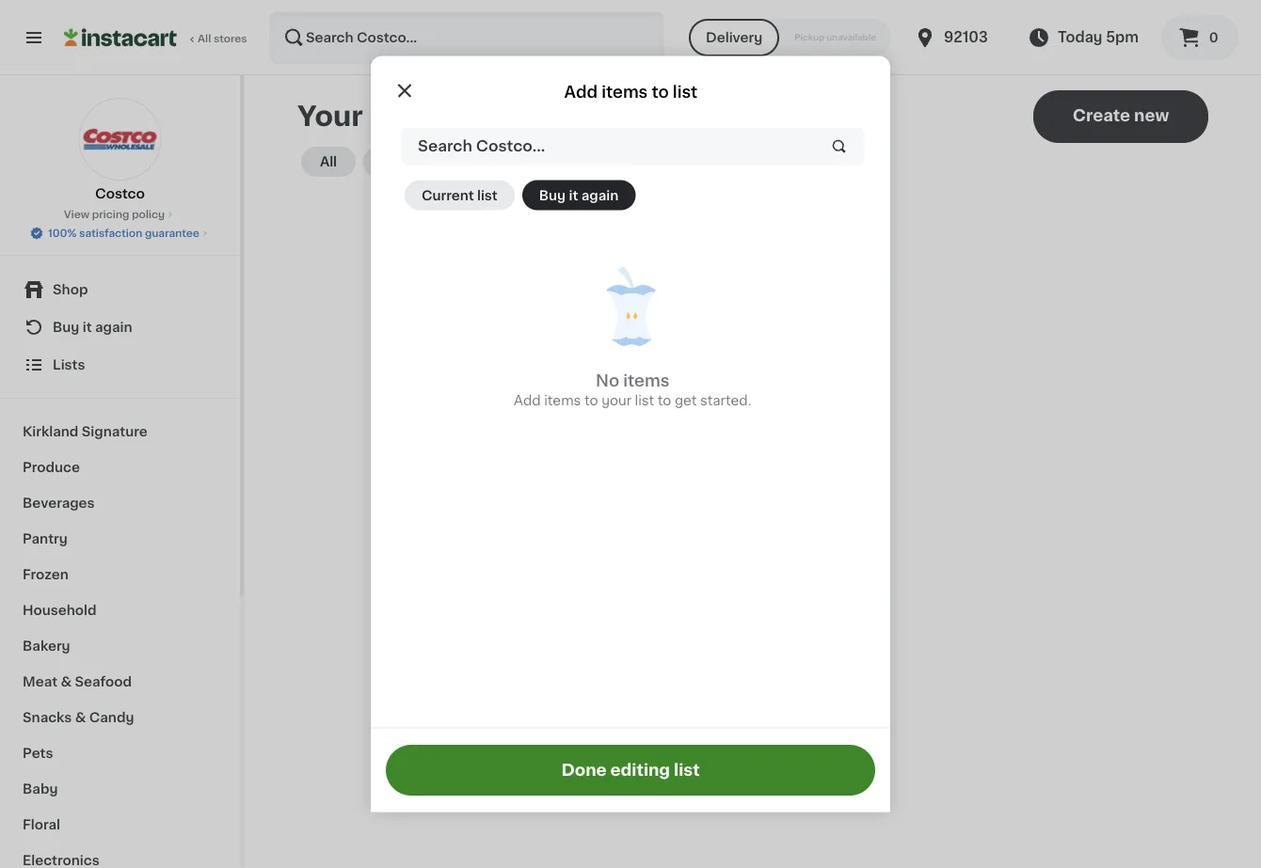 Task type: vqa. For each thing, say whether or not it's contained in the screenshot.
methods within the updating your payment methods
no



Task type: locate. For each thing, give the bounding box(es) containing it.
create new
[[1073, 108, 1169, 124]]

your lists
[[297, 103, 430, 130]]

items for no
[[623, 373, 669, 389]]

0 horizontal spatial no
[[596, 373, 619, 389]]

candy
[[89, 711, 134, 725]]

1 horizontal spatial it
[[569, 189, 578, 202]]

1 vertical spatial &
[[75, 711, 86, 725]]

0 horizontal spatial add
[[514, 394, 541, 407]]

created by me
[[380, 155, 481, 168]]

& left candy on the left bottom
[[75, 711, 86, 725]]

items
[[602, 84, 648, 100], [623, 373, 669, 389], [544, 394, 581, 407]]

0 vertical spatial all
[[198, 33, 211, 44]]

list right your
[[635, 394, 654, 407]]

pets
[[23, 747, 53, 760]]

1 vertical spatial buy
[[53, 321, 79, 334]]

buy it again inside buy it again button
[[539, 189, 619, 202]]

0 horizontal spatial again
[[95, 321, 132, 334]]

list right the editing
[[674, 763, 700, 779]]

again down shop link
[[95, 321, 132, 334]]

buy it again
[[539, 189, 619, 202], [53, 321, 132, 334]]

all
[[198, 33, 211, 44], [320, 155, 337, 168]]

1 vertical spatial buy it again
[[53, 321, 132, 334]]

created
[[380, 155, 435, 168]]

lists
[[53, 359, 85, 372]]

floral link
[[11, 807, 229, 843]]

1 vertical spatial add
[[514, 394, 541, 407]]

bakery link
[[11, 629, 229, 664]]

0 vertical spatial no
[[596, 373, 619, 389]]

0 button
[[1161, 15, 1238, 60]]

your
[[297, 103, 363, 130]]

0 horizontal spatial all
[[198, 33, 211, 44]]

5pm
[[1106, 31, 1139, 44]]

done editing list button
[[386, 745, 875, 796]]

None search field
[[269, 11, 664, 64]]

0 vertical spatial buy
[[539, 189, 566, 202]]

to left your
[[584, 394, 598, 407]]

add items to list
[[564, 84, 698, 100]]

lists
[[369, 103, 430, 130], [734, 390, 768, 406]]

1 horizontal spatial all
[[320, 155, 337, 168]]

add inside no items add items to your list to get started.
[[514, 394, 541, 407]]

92103
[[944, 31, 988, 44]]

&
[[61, 676, 72, 689], [75, 711, 86, 725]]

buy it again down search costco... button
[[539, 189, 619, 202]]

& inside snacks & candy link
[[75, 711, 86, 725]]

pets link
[[11, 736, 229, 772]]

buy inside "link"
[[53, 321, 79, 334]]

0 vertical spatial it
[[569, 189, 578, 202]]

kirkland signature
[[23, 425, 147, 439]]

1 vertical spatial items
[[623, 373, 669, 389]]

no items add items to your list to get started.
[[514, 373, 751, 407]]

1 horizontal spatial buy it again
[[539, 189, 619, 202]]

1 vertical spatial it
[[83, 321, 92, 334]]

policy
[[132, 209, 165, 220]]

by
[[439, 155, 456, 168]]

buy up lists
[[53, 321, 79, 334]]

current list button
[[405, 180, 515, 210]]

& right meat
[[61, 676, 72, 689]]

it down shop
[[83, 321, 92, 334]]

beverages link
[[11, 486, 229, 521]]

buy it again link
[[11, 309, 229, 346]]

no up your
[[596, 373, 619, 389]]

1 horizontal spatial lists
[[734, 390, 768, 406]]

current list
[[422, 189, 498, 202]]

add left your
[[514, 394, 541, 407]]

it
[[569, 189, 578, 202], [83, 321, 92, 334]]

no right get
[[707, 390, 730, 406]]

no for items
[[596, 373, 619, 389]]

1 horizontal spatial buy
[[539, 189, 566, 202]]

1 vertical spatial again
[[95, 321, 132, 334]]

snacks & candy link
[[11, 700, 229, 736]]

view pricing policy
[[64, 209, 165, 220]]

1 vertical spatial all
[[320, 155, 337, 168]]

1 horizontal spatial no
[[707, 390, 730, 406]]

again down search costco... button
[[581, 189, 619, 202]]

buy down costco...
[[539, 189, 566, 202]]

all left stores
[[198, 33, 211, 44]]

0 horizontal spatial it
[[83, 321, 92, 334]]

get
[[675, 394, 697, 407]]

create new button
[[1033, 90, 1208, 143]]

0 vertical spatial again
[[581, 189, 619, 202]]

done editing list
[[561, 763, 700, 779]]

& for meat
[[61, 676, 72, 689]]

no inside no items add items to your list to get started.
[[596, 373, 619, 389]]

0 horizontal spatial lists
[[369, 103, 430, 130]]

lists left the 'yet'
[[734, 390, 768, 406]]

pricing
[[92, 209, 129, 220]]

1 horizontal spatial again
[[581, 189, 619, 202]]

0 vertical spatial buy it again
[[539, 189, 619, 202]]

all down 'your'
[[320, 155, 337, 168]]

0 horizontal spatial &
[[61, 676, 72, 689]]

1 vertical spatial lists
[[734, 390, 768, 406]]

today
[[1058, 31, 1102, 44]]

frozen
[[23, 568, 68, 582]]

floral
[[23, 819, 60, 832]]

today 5pm link
[[1028, 26, 1139, 49]]

items up your
[[623, 373, 669, 389]]

no
[[596, 373, 619, 389], [707, 390, 730, 406]]

& inside meat & seafood link
[[61, 676, 72, 689]]

all for all
[[320, 155, 337, 168]]

lists up the created
[[369, 103, 430, 130]]

0 horizontal spatial buy
[[53, 321, 79, 334]]

started.
[[700, 394, 751, 407]]

0 vertical spatial &
[[61, 676, 72, 689]]

beverages
[[23, 497, 95, 510]]

0 vertical spatial items
[[602, 84, 648, 100]]

service type group
[[689, 19, 891, 56]]

electronics link
[[11, 843, 229, 869]]

add up search costco... button
[[564, 84, 598, 100]]

1 horizontal spatial add
[[564, 84, 598, 100]]

items left your
[[544, 394, 581, 407]]

create
[[1073, 108, 1130, 124]]

list
[[673, 84, 698, 100], [477, 189, 498, 202], [635, 394, 654, 407], [674, 763, 700, 779]]

all inside button
[[320, 155, 337, 168]]

snacks
[[23, 711, 72, 725]]

buy it again down shop
[[53, 321, 132, 334]]

buy
[[539, 189, 566, 202], [53, 321, 79, 334]]

costco
[[95, 187, 145, 200]]

0 horizontal spatial buy it again
[[53, 321, 132, 334]]

items up search costco... button
[[602, 84, 648, 100]]

it inside "link"
[[83, 321, 92, 334]]

delivery button
[[689, 19, 779, 56]]

your
[[601, 394, 631, 407]]

shop link
[[11, 271, 229, 309]]

list inside no items add items to your list to get started.
[[635, 394, 654, 407]]

it down search costco... button
[[569, 189, 578, 202]]

to up search costco... button
[[652, 84, 669, 100]]

1 horizontal spatial &
[[75, 711, 86, 725]]

0 vertical spatial lists
[[369, 103, 430, 130]]

buy it again button
[[522, 180, 636, 210]]

1 vertical spatial no
[[707, 390, 730, 406]]

to
[[652, 84, 669, 100], [584, 394, 598, 407], [658, 394, 671, 407]]

add
[[564, 84, 598, 100], [514, 394, 541, 407]]

signature
[[82, 425, 147, 439]]

buy inside button
[[539, 189, 566, 202]]



Task type: describe. For each thing, give the bounding box(es) containing it.
me
[[459, 155, 481, 168]]

produce link
[[11, 450, 229, 486]]

snacks & candy
[[23, 711, 134, 725]]

pantry
[[23, 533, 68, 546]]

lists link
[[11, 346, 229, 384]]

all stores
[[198, 33, 247, 44]]

it inside button
[[569, 189, 578, 202]]

list_add_items dialog
[[371, 56, 890, 813]]

2 vertical spatial items
[[544, 394, 581, 407]]

search costco...
[[418, 139, 545, 154]]

instacart logo image
[[64, 26, 177, 49]]

stores
[[214, 33, 247, 44]]

meat
[[23, 676, 57, 689]]

& for snacks
[[75, 711, 86, 725]]

guarantee
[[145, 228, 199, 239]]

again inside buy it again button
[[581, 189, 619, 202]]

baby
[[23, 783, 58, 796]]

satisfaction
[[79, 228, 142, 239]]

92103 button
[[914, 11, 1027, 64]]

costco logo image
[[79, 98, 161, 181]]

pantry link
[[11, 521, 229, 557]]

lists for no
[[734, 390, 768, 406]]

search costco... button
[[401, 128, 864, 165]]

search
[[418, 139, 472, 154]]

shop
[[53, 283, 88, 296]]

today 5pm
[[1058, 31, 1139, 44]]

editing
[[610, 763, 670, 779]]

no lists yet
[[707, 390, 799, 406]]

all button
[[301, 147, 356, 177]]

household link
[[11, 593, 229, 629]]

baby link
[[11, 772, 229, 807]]

seafood
[[75, 676, 132, 689]]

created by me button
[[363, 147, 498, 177]]

0 vertical spatial add
[[564, 84, 598, 100]]

produce
[[23, 461, 80, 474]]

all for all stores
[[198, 33, 211, 44]]

0
[[1209, 31, 1218, 44]]

100% satisfaction guarantee button
[[29, 222, 211, 241]]

view pricing policy link
[[64, 207, 176, 222]]

no for lists
[[707, 390, 730, 406]]

current
[[422, 189, 474, 202]]

items for add
[[602, 84, 648, 100]]

costco link
[[79, 98, 161, 203]]

lists for your
[[369, 103, 430, 130]]

to left get
[[658, 394, 671, 407]]

100% satisfaction guarantee
[[48, 228, 199, 239]]

done
[[561, 763, 607, 779]]

yet
[[772, 390, 799, 406]]

buy it again inside the buy it again "link"
[[53, 321, 132, 334]]

view
[[64, 209, 89, 220]]

kirkland signature link
[[11, 414, 229, 450]]

100%
[[48, 228, 77, 239]]

again inside the buy it again "link"
[[95, 321, 132, 334]]

costco...
[[476, 139, 545, 154]]

meat & seafood
[[23, 676, 132, 689]]

new
[[1134, 108, 1169, 124]]

list down me
[[477, 189, 498, 202]]

bakery
[[23, 640, 70, 653]]

list down delivery button
[[673, 84, 698, 100]]

frozen link
[[11, 557, 229, 593]]

meat & seafood link
[[11, 664, 229, 700]]

household
[[23, 604, 97, 617]]

kirkland
[[23, 425, 78, 439]]

electronics
[[23, 854, 99, 868]]

all stores link
[[64, 11, 248, 64]]

delivery
[[706, 31, 762, 44]]



